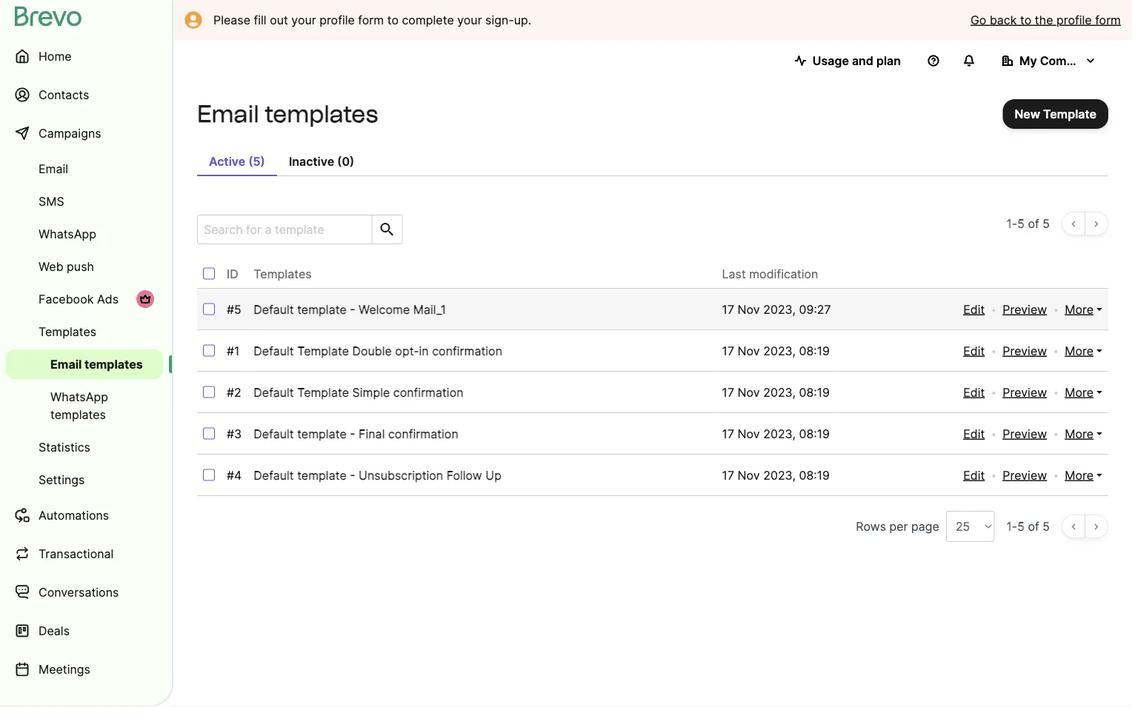 Task type: vqa. For each thing, say whether or not it's contained in the screenshot.
the rightmost Form
yes



Task type: locate. For each thing, give the bounding box(es) containing it.
( for 0
[[337, 154, 342, 169]]

1 vertical spatial 1 - 5 of 5
[[1007, 520, 1050, 534]]

form for the
[[1096, 13, 1121, 27]]

template
[[1044, 107, 1097, 121], [297, 344, 349, 358], [297, 385, 349, 400]]

more for confirmation
[[1065, 427, 1094, 441]]

( right inactive
[[337, 154, 342, 169]]

more button for follow
[[1065, 467, 1103, 485]]

unsubscription
[[359, 468, 443, 483]]

0 horizontal spatial form
[[358, 13, 384, 27]]

)
[[261, 154, 265, 169], [350, 154, 355, 169]]

3
[[234, 427, 242, 441]]

facebook ads link
[[6, 285, 163, 314]]

2 edit from the top
[[964, 344, 985, 358]]

2 of from the top
[[1028, 520, 1040, 534]]

5 more button from the top
[[1065, 467, 1103, 485]]

1 vertical spatial template
[[297, 344, 349, 358]]

template for welcome
[[297, 302, 347, 317]]

5 default from the top
[[254, 468, 294, 483]]

1 template from the top
[[297, 302, 347, 317]]

home
[[39, 49, 72, 63]]

your left sign-
[[457, 13, 482, 27]]

1 # from the top
[[227, 302, 234, 317]]

2 vertical spatial template
[[297, 385, 349, 400]]

2 preview link from the top
[[1003, 342, 1047, 360]]

1 - 5 of 5
[[1007, 216, 1050, 231], [1007, 520, 1050, 534]]

4 2023, from the top
[[764, 427, 796, 441]]

preview link for mail_1
[[1003, 301, 1047, 319]]

to left the
[[1021, 13, 1032, 27]]

5 2023, from the top
[[764, 468, 796, 483]]

- for follow
[[350, 468, 355, 483]]

5 edit link from the top
[[964, 467, 985, 485]]

confirmation up unsubscription
[[388, 427, 459, 441]]

simple
[[352, 385, 390, 400]]

confirmation right in
[[432, 344, 503, 358]]

form left complete
[[358, 13, 384, 27]]

1 ( from the left
[[248, 154, 253, 169]]

17
[[722, 302, 735, 317], [722, 344, 735, 358], [722, 385, 735, 400], [722, 427, 735, 441], [722, 468, 735, 483]]

4 edit link from the top
[[964, 425, 985, 443]]

more button for confirmation
[[1065, 425, 1103, 443]]

4 more from the top
[[1065, 427, 1094, 441]]

templates link
[[6, 317, 163, 347]]

templates up statistics link
[[50, 408, 106, 422]]

2 nov from the top
[[738, 344, 760, 358]]

default template double opt-in confirmation
[[254, 344, 503, 358]]

1 horizontal spatial )
[[350, 154, 355, 169]]

templates
[[265, 100, 378, 128], [85, 357, 143, 372], [50, 408, 106, 422]]

0 horizontal spatial templates
[[39, 325, 97, 339]]

nov for mail_1
[[738, 302, 760, 317]]

form right the
[[1096, 13, 1121, 27]]

new template button
[[1003, 99, 1109, 129]]

usage and plan
[[813, 53, 901, 68]]

# for 1
[[227, 344, 234, 358]]

1 vertical spatial 1
[[234, 344, 240, 358]]

1 17 nov 2023, 08:19 from the top
[[722, 344, 830, 358]]

2 17 from the top
[[722, 344, 735, 358]]

preview for confirmation
[[1003, 427, 1047, 441]]

up.
[[514, 13, 532, 27]]

campaigns
[[39, 126, 101, 140]]

# down # 3
[[227, 468, 234, 483]]

default template simple confirmation
[[254, 385, 464, 400]]

template down default template - final confirmation
[[297, 468, 347, 483]]

5 preview from the top
[[1003, 468, 1047, 483]]

profile
[[320, 13, 355, 27], [1057, 13, 1092, 27]]

1 more button from the top
[[1065, 301, 1103, 319]]

3 2023, from the top
[[764, 385, 796, 400]]

company
[[1040, 53, 1095, 68]]

default for default template - final confirmation
[[254, 427, 294, 441]]

( for 5
[[248, 154, 253, 169]]

whatsapp link
[[6, 219, 163, 249]]

5 edit from the top
[[964, 468, 985, 483]]

whatsapp up web push on the top left
[[39, 227, 96, 241]]

2 ( from the left
[[337, 154, 342, 169]]

3 17 nov 2023, 08:19 from the top
[[722, 427, 830, 441]]

2 08:19 from the top
[[799, 385, 830, 400]]

0
[[342, 154, 350, 169]]

4
[[234, 468, 242, 483]]

in
[[419, 344, 429, 358]]

2 vertical spatial email
[[50, 357, 82, 372]]

-
[[1012, 216, 1018, 231], [350, 302, 355, 317], [350, 427, 355, 441], [350, 468, 355, 483], [1012, 520, 1018, 534]]

1 preview link from the top
[[1003, 301, 1047, 319]]

nov for follow
[[738, 468, 760, 483]]

2 to from the left
[[1021, 13, 1032, 27]]

17 nov 2023, 08:19
[[722, 344, 830, 358], [722, 385, 830, 400], [722, 427, 830, 441], [722, 468, 830, 483]]

2 profile from the left
[[1057, 13, 1092, 27]]

(
[[248, 154, 253, 169], [337, 154, 342, 169]]

08:19
[[799, 344, 830, 358], [799, 385, 830, 400], [799, 427, 830, 441], [799, 468, 830, 483]]

2 17 nov 2023, 08:19 from the top
[[722, 385, 830, 400]]

3 template from the top
[[297, 468, 347, 483]]

rows
[[856, 520, 886, 534]]

# for 5
[[227, 302, 234, 317]]

default right # 1
[[254, 344, 294, 358]]

templates up inactive ( 0 )
[[265, 100, 378, 128]]

my company
[[1020, 53, 1095, 68]]

nov for confirmation
[[738, 427, 760, 441]]

# for 3
[[227, 427, 234, 441]]

3 more from the top
[[1065, 385, 1094, 400]]

default right 3
[[254, 427, 294, 441]]

email up "sms"
[[39, 162, 68, 176]]

4 preview from the top
[[1003, 427, 1047, 441]]

whatsapp down email templates link
[[50, 390, 108, 404]]

# 1
[[227, 344, 240, 358]]

5 preview link from the top
[[1003, 467, 1047, 485]]

1 edit from the top
[[964, 302, 985, 317]]

3 preview from the top
[[1003, 385, 1047, 400]]

2 # from the top
[[227, 344, 234, 358]]

17 for confirmation
[[722, 427, 735, 441]]

2 edit link from the top
[[964, 342, 985, 360]]

my company button
[[990, 46, 1109, 76]]

email templates up inactive
[[197, 100, 378, 128]]

nov
[[738, 302, 760, 317], [738, 344, 760, 358], [738, 385, 760, 400], [738, 427, 760, 441], [738, 468, 760, 483]]

2 vertical spatial template
[[297, 468, 347, 483]]

1 default from the top
[[254, 302, 294, 317]]

1 vertical spatial of
[[1028, 520, 1040, 534]]

4 # from the top
[[227, 427, 234, 441]]

1 08:19 from the top
[[799, 344, 830, 358]]

deals
[[39, 624, 70, 639]]

2 preview from the top
[[1003, 344, 1047, 358]]

1 vertical spatial whatsapp
[[50, 390, 108, 404]]

email up active
[[197, 100, 259, 128]]

17 for in
[[722, 344, 735, 358]]

1 more from the top
[[1065, 302, 1094, 317]]

template left simple
[[297, 385, 349, 400]]

1 horizontal spatial templates
[[254, 267, 312, 281]]

templates down campaign name search box
[[254, 267, 312, 281]]

email inside email link
[[39, 162, 68, 176]]

2 default from the top
[[254, 344, 294, 358]]

more
[[1065, 302, 1094, 317], [1065, 344, 1094, 358], [1065, 385, 1094, 400], [1065, 427, 1094, 441], [1065, 468, 1094, 483]]

3 08:19 from the top
[[799, 427, 830, 441]]

1 vertical spatial template
[[297, 427, 347, 441]]

- for mail_1
[[350, 302, 355, 317]]

# down # 1
[[227, 385, 234, 400]]

2 template from the top
[[297, 427, 347, 441]]

2 more button from the top
[[1065, 342, 1103, 360]]

# 4
[[227, 468, 242, 483]]

0 vertical spatial 1 - 5 of 5
[[1007, 216, 1050, 231]]

# 2
[[227, 385, 241, 400]]

web push link
[[6, 252, 163, 282]]

confirmation
[[432, 344, 503, 358], [393, 385, 464, 400], [388, 427, 459, 441]]

1 form from the left
[[358, 13, 384, 27]]

1 edit link from the top
[[964, 301, 985, 319]]

default right 2
[[254, 385, 294, 400]]

4 preview link from the top
[[1003, 425, 1047, 443]]

new
[[1015, 107, 1041, 121]]

final
[[359, 427, 385, 441]]

0 vertical spatial template
[[1044, 107, 1097, 121]]

) right inactive
[[350, 154, 355, 169]]

) right active
[[261, 154, 265, 169]]

follow
[[447, 468, 482, 483]]

home link
[[6, 39, 163, 74]]

profile right the
[[1057, 13, 1092, 27]]

edit
[[964, 302, 985, 317], [964, 344, 985, 358], [964, 385, 985, 400], [964, 427, 985, 441], [964, 468, 985, 483]]

1 vertical spatial email templates
[[50, 357, 143, 372]]

default template - welcome mail_1 link
[[254, 302, 446, 317]]

default for default template - welcome mail_1
[[254, 302, 294, 317]]

transactional link
[[6, 537, 163, 572]]

whatsapp templates
[[50, 390, 108, 422]]

ads
[[97, 292, 119, 306]]

0 vertical spatial template
[[297, 302, 347, 317]]

4 08:19 from the top
[[799, 468, 830, 483]]

fill
[[254, 13, 267, 27]]

4 edit from the top
[[964, 427, 985, 441]]

your
[[291, 13, 316, 27], [457, 13, 482, 27]]

1 profile from the left
[[320, 13, 355, 27]]

4 nov from the top
[[738, 427, 760, 441]]

2 form from the left
[[1096, 13, 1121, 27]]

templates inside email templates link
[[85, 357, 143, 372]]

template left the double
[[297, 344, 349, 358]]

1 horizontal spatial (
[[337, 154, 342, 169]]

sms link
[[6, 187, 163, 216]]

1 17 from the top
[[722, 302, 735, 317]]

edit link
[[964, 301, 985, 319], [964, 342, 985, 360], [964, 384, 985, 402], [964, 425, 985, 443], [964, 467, 985, 485]]

1 ) from the left
[[261, 154, 265, 169]]

5 more from the top
[[1065, 468, 1094, 483]]

web
[[39, 259, 63, 274]]

of
[[1028, 216, 1040, 231], [1028, 520, 1040, 534]]

email down templates link
[[50, 357, 82, 372]]

) for active ( 5 )
[[261, 154, 265, 169]]

preview link
[[1003, 301, 1047, 319], [1003, 342, 1047, 360], [1003, 384, 1047, 402], [1003, 425, 1047, 443], [1003, 467, 1047, 485]]

2 vertical spatial templates
[[50, 408, 106, 422]]

email templates down templates link
[[50, 357, 143, 372]]

- for confirmation
[[350, 427, 355, 441]]

1 2023, from the top
[[764, 302, 796, 317]]

your right out
[[291, 13, 316, 27]]

2 more from the top
[[1065, 344, 1094, 358]]

settings
[[39, 473, 85, 487]]

default right 4
[[254, 468, 294, 483]]

( right active
[[248, 154, 253, 169]]

#
[[227, 302, 234, 317], [227, 344, 234, 358], [227, 385, 234, 400], [227, 427, 234, 441], [227, 468, 234, 483]]

templates
[[254, 267, 312, 281], [39, 325, 97, 339]]

whatsapp
[[39, 227, 96, 241], [50, 390, 108, 404]]

# down id
[[227, 302, 234, 317]]

profile right out
[[320, 13, 355, 27]]

template for final
[[297, 427, 347, 441]]

# down the # 2
[[227, 427, 234, 441]]

2 1 - 5 of 5 from the top
[[1007, 520, 1050, 534]]

1 of from the top
[[1028, 216, 1040, 231]]

template left "final"
[[297, 427, 347, 441]]

templates down facebook
[[39, 325, 97, 339]]

0 horizontal spatial profile
[[320, 13, 355, 27]]

# up the # 2
[[227, 344, 234, 358]]

3 # from the top
[[227, 385, 234, 400]]

opt-
[[395, 344, 419, 358]]

conversations
[[39, 586, 119, 600]]

more button
[[1065, 301, 1103, 319], [1065, 342, 1103, 360], [1065, 384, 1103, 402], [1065, 425, 1103, 443], [1065, 467, 1103, 485]]

default right # 5
[[254, 302, 294, 317]]

0 horizontal spatial )
[[261, 154, 265, 169]]

profile for your
[[320, 13, 355, 27]]

to left complete
[[387, 13, 399, 27]]

welcome
[[359, 302, 410, 317]]

1 preview from the top
[[1003, 302, 1047, 317]]

templates down templates link
[[85, 357, 143, 372]]

nov for in
[[738, 344, 760, 358]]

1 vertical spatial templates
[[85, 357, 143, 372]]

0 horizontal spatial your
[[291, 13, 316, 27]]

0 vertical spatial email
[[197, 100, 259, 128]]

3 preview link from the top
[[1003, 384, 1047, 402]]

more button for in
[[1065, 342, 1103, 360]]

4 17 from the top
[[722, 427, 735, 441]]

5 17 from the top
[[722, 468, 735, 483]]

0 vertical spatial confirmation
[[432, 344, 503, 358]]

1 nov from the top
[[738, 302, 760, 317]]

confirmation down in
[[393, 385, 464, 400]]

template right new
[[1044, 107, 1097, 121]]

preview for in
[[1003, 344, 1047, 358]]

1 vertical spatial templates
[[39, 325, 97, 339]]

5 # from the top
[[227, 468, 234, 483]]

3 default from the top
[[254, 385, 294, 400]]

2 ) from the left
[[350, 154, 355, 169]]

0 vertical spatial of
[[1028, 216, 1040, 231]]

template
[[297, 302, 347, 317], [297, 427, 347, 441], [297, 468, 347, 483]]

2 2023, from the top
[[764, 344, 796, 358]]

# 5
[[227, 302, 241, 317]]

0 horizontal spatial (
[[248, 154, 253, 169]]

1 vertical spatial email
[[39, 162, 68, 176]]

1 horizontal spatial to
[[1021, 13, 1032, 27]]

1 horizontal spatial form
[[1096, 13, 1121, 27]]

template inside button
[[1044, 107, 1097, 121]]

0 horizontal spatial to
[[387, 13, 399, 27]]

template left welcome
[[297, 302, 347, 317]]

go back to the profile form
[[971, 13, 1121, 27]]

5 nov from the top
[[738, 468, 760, 483]]

1 vertical spatial confirmation
[[393, 385, 464, 400]]

# for 4
[[227, 468, 234, 483]]

1 horizontal spatial your
[[457, 13, 482, 27]]

statistics link
[[6, 433, 163, 462]]

form
[[358, 13, 384, 27], [1096, 13, 1121, 27]]

4 17 nov 2023, 08:19 from the top
[[722, 468, 830, 483]]

3 nov from the top
[[738, 385, 760, 400]]

go
[[971, 13, 987, 27]]

1 horizontal spatial email templates
[[197, 100, 378, 128]]

4 default from the top
[[254, 427, 294, 441]]

1 horizontal spatial profile
[[1057, 13, 1092, 27]]

0 vertical spatial whatsapp
[[39, 227, 96, 241]]

4 more button from the top
[[1065, 425, 1103, 443]]

3 17 from the top
[[722, 385, 735, 400]]



Task type: describe. For each thing, give the bounding box(es) containing it.
edit link for in
[[964, 342, 985, 360]]

whatsapp for whatsapp
[[39, 227, 96, 241]]

back
[[990, 13, 1017, 27]]

active ( 5 )
[[209, 154, 265, 169]]

edit link for mail_1
[[964, 301, 985, 319]]

more for mail_1
[[1065, 302, 1094, 317]]

active
[[209, 154, 245, 169]]

new template
[[1015, 107, 1097, 121]]

edit for in
[[964, 344, 985, 358]]

automations
[[39, 508, 109, 523]]

template for default template simple confirmation
[[297, 385, 349, 400]]

17 for mail_1
[[722, 302, 735, 317]]

default template - unsubscription follow up
[[254, 468, 502, 483]]

more button for mail_1
[[1065, 301, 1103, 319]]

2023, for confirmation
[[764, 427, 796, 441]]

go back to the profile form link
[[971, 11, 1121, 29]]

please fill out your profile form to complete your sign-up.
[[213, 13, 532, 27]]

usage
[[813, 53, 849, 68]]

sign-
[[486, 13, 514, 27]]

3 edit link from the top
[[964, 384, 985, 402]]

mail_1
[[413, 302, 446, 317]]

default for default template - unsubscription follow up
[[254, 468, 294, 483]]

edit for confirmation
[[964, 427, 985, 441]]

page
[[912, 520, 940, 534]]

1 your from the left
[[291, 13, 316, 27]]

default template double opt-in confirmation link
[[254, 344, 503, 358]]

meetings link
[[6, 652, 163, 688]]

plan
[[877, 53, 901, 68]]

push
[[67, 259, 94, 274]]

double
[[352, 344, 392, 358]]

preview link for follow
[[1003, 467, 1047, 485]]

default template - final confirmation
[[254, 427, 459, 441]]

form for your
[[358, 13, 384, 27]]

preview link for in
[[1003, 342, 1047, 360]]

modification
[[749, 267, 819, 281]]

email inside email templates link
[[50, 357, 82, 372]]

preview for mail_1
[[1003, 302, 1047, 317]]

facebook
[[39, 292, 94, 306]]

whatsapp templates link
[[6, 382, 163, 430]]

last
[[722, 267, 746, 281]]

per
[[890, 520, 908, 534]]

0 horizontal spatial email templates
[[50, 357, 143, 372]]

# 3
[[227, 427, 242, 441]]

automations link
[[6, 498, 163, 534]]

default template - welcome mail_1
[[254, 302, 446, 317]]

08:19 for follow
[[799, 468, 830, 483]]

template for new template
[[1044, 107, 1097, 121]]

default template simple confirmation link
[[254, 385, 464, 400]]

complete
[[402, 13, 454, 27]]

edit for follow
[[964, 468, 985, 483]]

email link
[[6, 154, 163, 184]]

statistics
[[39, 440, 90, 455]]

template for default template double opt-in confirmation
[[297, 344, 349, 358]]

facebook ads
[[39, 292, 119, 306]]

id
[[227, 267, 238, 281]]

default template - unsubscription follow up link
[[254, 468, 502, 483]]

Campaign name search field
[[198, 216, 366, 244]]

preview for follow
[[1003, 468, 1047, 483]]

sms
[[39, 194, 64, 209]]

08:19 for in
[[799, 344, 830, 358]]

2
[[234, 385, 241, 400]]

3 more button from the top
[[1065, 384, 1103, 402]]

email templates link
[[6, 350, 163, 379]]

2023, for mail_1
[[764, 302, 796, 317]]

inactive ( 0 )
[[289, 154, 355, 169]]

rows per page
[[856, 520, 940, 534]]

up
[[486, 468, 502, 483]]

last modification
[[722, 267, 819, 281]]

17 nov 2023, 08:19 for follow
[[722, 468, 830, 483]]

more for in
[[1065, 344, 1094, 358]]

0 vertical spatial email templates
[[197, 100, 378, 128]]

default for default template simple confirmation
[[254, 385, 294, 400]]

3 edit from the top
[[964, 385, 985, 400]]

edit for mail_1
[[964, 302, 985, 317]]

17 nov 2023, 09:27
[[722, 302, 831, 317]]

preview link for confirmation
[[1003, 425, 1047, 443]]

17 for follow
[[722, 468, 735, 483]]

and
[[852, 53, 874, 68]]

2023, for follow
[[764, 468, 796, 483]]

2 vertical spatial 1
[[1007, 520, 1012, 534]]

template for unsubscription
[[297, 468, 347, 483]]

2 vertical spatial confirmation
[[388, 427, 459, 441]]

2 your from the left
[[457, 13, 482, 27]]

please
[[213, 13, 250, 27]]

left___rvooi image
[[139, 293, 151, 305]]

1 1 - 5 of 5 from the top
[[1007, 216, 1050, 231]]

default for default template double opt-in confirmation
[[254, 344, 294, 358]]

usage and plan button
[[783, 46, 913, 76]]

meetings
[[39, 663, 90, 677]]

0 vertical spatial templates
[[254, 267, 312, 281]]

17 nov 2023, 08:19 for in
[[722, 344, 830, 358]]

the
[[1035, 13, 1054, 27]]

transactional
[[39, 547, 114, 561]]

default template - final confirmation link
[[254, 427, 459, 441]]

whatsapp for whatsapp templates
[[50, 390, 108, 404]]

settings link
[[6, 465, 163, 495]]

17 nov 2023, 08:19 for confirmation
[[722, 427, 830, 441]]

out
[[270, 13, 288, 27]]

templates inside whatsapp templates
[[50, 408, 106, 422]]

09:27
[[799, 302, 831, 317]]

# for 2
[[227, 385, 234, 400]]

campaigns link
[[6, 116, 163, 151]]

0 vertical spatial 1
[[1007, 216, 1012, 231]]

) for inactive ( 0 )
[[350, 154, 355, 169]]

edit link for confirmation
[[964, 425, 985, 443]]

more for follow
[[1065, 468, 1094, 483]]

conversations link
[[6, 575, 163, 611]]

08:19 for confirmation
[[799, 427, 830, 441]]

deals link
[[6, 614, 163, 649]]

profile for the
[[1057, 13, 1092, 27]]

2023, for in
[[764, 344, 796, 358]]

0 vertical spatial templates
[[265, 100, 378, 128]]

web push
[[39, 259, 94, 274]]

contacts link
[[6, 77, 163, 113]]

1 to from the left
[[387, 13, 399, 27]]

inactive
[[289, 154, 334, 169]]

edit link for follow
[[964, 467, 985, 485]]



